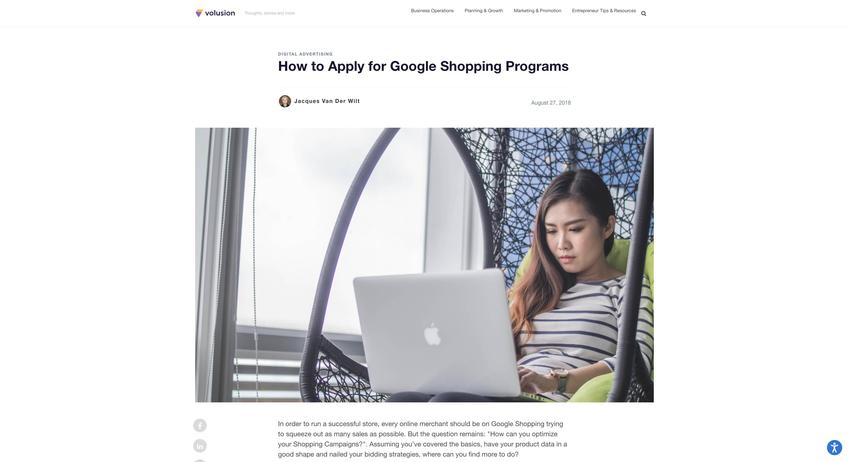 Task type: locate. For each thing, give the bounding box(es) containing it.
august
[[532, 100, 549, 106]]

marketing & promotion link
[[514, 7, 562, 15]]

0 horizontal spatial as
[[325, 430, 332, 438]]

and inside in order to run a successful store, every online merchant should be on google shopping trying to squeeze out as many sales as possible. but the question remains: "how can you optimize your shopping campaigns?". assuming you've covered the basics, have your product data in a good shape and nailed your bidding strategies, where can you find more to do?
[[316, 451, 328, 459]]

as
[[325, 430, 332, 438], [370, 430, 377, 438]]

you've
[[401, 441, 421, 448]]

assuming
[[370, 441, 400, 448]]

to
[[311, 58, 325, 74], [304, 420, 310, 428], [278, 430, 284, 438], [499, 451, 505, 459]]

a
[[323, 420, 327, 428], [564, 441, 568, 448]]

1 horizontal spatial the
[[450, 441, 459, 448]]

0 horizontal spatial your
[[278, 441, 292, 448]]

jacques van der wilt link
[[278, 94, 360, 108]]

as down store, at the bottom left of the page
[[370, 430, 377, 438]]

& inside marketing & promotion link
[[536, 8, 539, 13]]

a right the in
[[564, 441, 568, 448]]

& for planning
[[484, 8, 487, 13]]

0 horizontal spatial &
[[484, 8, 487, 13]]

marketing
[[514, 8, 535, 13]]

0 horizontal spatial the
[[421, 430, 430, 438]]

squeeze
[[286, 430, 312, 438]]

wilt
[[348, 98, 360, 104]]

0 horizontal spatial and
[[277, 11, 284, 16]]

& right marketing on the top right of page
[[536, 8, 539, 13]]

1 vertical spatial you
[[456, 451, 467, 459]]

advertising
[[300, 51, 333, 57]]

and left nailed
[[316, 451, 328, 459]]

1 horizontal spatial you
[[519, 430, 530, 438]]

on
[[482, 420, 490, 428]]

remains:
[[460, 430, 486, 438]]

2 horizontal spatial shopping
[[515, 420, 545, 428]]

and
[[277, 11, 284, 16], [316, 451, 328, 459]]

merchant
[[420, 420, 448, 428]]

the down the question on the right of the page
[[450, 441, 459, 448]]

possible.
[[379, 430, 406, 438]]

digital
[[278, 51, 298, 57]]

google
[[390, 58, 437, 74], [492, 420, 514, 428]]

resources
[[615, 8, 636, 13]]

successful
[[329, 420, 361, 428]]

basics,
[[461, 441, 482, 448]]

your
[[278, 441, 292, 448], [501, 441, 514, 448], [350, 451, 363, 459]]

0 horizontal spatial shopping
[[293, 441, 323, 448]]

2 horizontal spatial your
[[501, 441, 514, 448]]

1 horizontal spatial a
[[564, 441, 568, 448]]

linkedin image
[[197, 444, 203, 450]]

question
[[432, 430, 458, 438]]

business
[[411, 8, 430, 13]]

27,
[[550, 100, 558, 106]]

to down the advertising
[[311, 58, 325, 74]]

you up product on the right of the page
[[519, 430, 530, 438]]

1 vertical spatial a
[[564, 441, 568, 448]]

business operations link
[[411, 7, 454, 15]]

your up good
[[278, 441, 292, 448]]

more
[[482, 451, 498, 459]]

promotion
[[540, 8, 562, 13]]

1 horizontal spatial and
[[316, 451, 328, 459]]

in
[[278, 420, 284, 428]]

shopping
[[441, 58, 502, 74], [515, 420, 545, 428], [293, 441, 323, 448]]

0 vertical spatial google
[[390, 58, 437, 74]]

online
[[400, 420, 418, 428]]

0 horizontal spatial google
[[390, 58, 437, 74]]

the right but
[[421, 430, 430, 438]]

be
[[473, 420, 480, 428]]

stories
[[264, 11, 276, 16]]

&
[[484, 8, 487, 13], [536, 8, 539, 13], [610, 8, 613, 13]]

you
[[519, 430, 530, 438], [456, 451, 467, 459]]

planning & growth link
[[465, 7, 503, 15]]

the
[[421, 430, 430, 438], [450, 441, 459, 448]]

& left growth
[[484, 8, 487, 13]]

google inside digital advertising how to apply for google shopping programs
[[390, 58, 437, 74]]

programs
[[506, 58, 569, 74]]

1 horizontal spatial as
[[370, 430, 377, 438]]

0 horizontal spatial you
[[456, 451, 467, 459]]

your up do?
[[501, 441, 514, 448]]

0 horizontal spatial can
[[443, 451, 454, 459]]

1 horizontal spatial shopping
[[441, 58, 502, 74]]

many
[[334, 430, 351, 438]]

and left more.
[[277, 11, 284, 16]]

you left find
[[456, 451, 467, 459]]

2 horizontal spatial &
[[610, 8, 613, 13]]

0 vertical spatial and
[[277, 11, 284, 16]]

& inside "planning & growth" link
[[484, 8, 487, 13]]

1 vertical spatial can
[[443, 451, 454, 459]]

1 vertical spatial google
[[492, 420, 514, 428]]

out
[[313, 430, 323, 438]]

can
[[506, 430, 517, 438], [443, 451, 454, 459]]

have
[[484, 441, 499, 448]]

covered
[[423, 441, 448, 448]]

bidding
[[365, 451, 387, 459]]

as right the out
[[325, 430, 332, 438]]

where
[[423, 451, 441, 459]]

trying
[[547, 420, 564, 428]]

0 vertical spatial can
[[506, 430, 517, 438]]

run
[[311, 420, 321, 428]]

operations
[[431, 8, 454, 13]]

1 vertical spatial the
[[450, 441, 459, 448]]

can right "how on the bottom of page
[[506, 430, 517, 438]]

thoughts, stories and more.
[[245, 11, 296, 16]]

0 vertical spatial a
[[323, 420, 327, 428]]

tips
[[600, 8, 609, 13]]

to left do?
[[499, 451, 505, 459]]

in
[[557, 441, 562, 448]]

how
[[278, 58, 308, 74]]

your down campaigns?".
[[350, 451, 363, 459]]

1 vertical spatial and
[[316, 451, 328, 459]]

& right tips
[[610, 8, 613, 13]]

can down 'covered'
[[443, 451, 454, 459]]

business operations
[[411, 8, 454, 13]]

2 as from the left
[[370, 430, 377, 438]]

0 vertical spatial shopping
[[441, 58, 502, 74]]

to inside digital advertising how to apply for google shopping programs
[[311, 58, 325, 74]]

1 horizontal spatial &
[[536, 8, 539, 13]]

a right run
[[323, 420, 327, 428]]

optimize
[[532, 430, 558, 438]]

google inside in order to run a successful store, every online merchant should be on google shopping trying to squeeze out as many sales as possible. but the question remains: "how can you optimize your shopping campaigns?". assuming you've covered the basics, have your product data in a good shape and nailed your bidding strategies, where can you find more to do?
[[492, 420, 514, 428]]

entrepreneur
[[573, 8, 599, 13]]

for
[[368, 58, 387, 74]]

store,
[[363, 420, 380, 428]]

should
[[450, 420, 471, 428]]

1 horizontal spatial google
[[492, 420, 514, 428]]



Task type: describe. For each thing, give the bounding box(es) containing it.
0 horizontal spatial a
[[323, 420, 327, 428]]

entrepreneur tips & resources
[[573, 8, 636, 13]]

good
[[278, 451, 294, 459]]

product
[[516, 441, 540, 448]]

to down in
[[278, 430, 284, 438]]

0 vertical spatial you
[[519, 430, 530, 438]]

shape
[[296, 451, 314, 459]]

growth
[[488, 8, 503, 13]]

but
[[408, 430, 419, 438]]

order
[[286, 420, 302, 428]]

campaigns?".
[[325, 441, 368, 448]]

1 horizontal spatial can
[[506, 430, 517, 438]]

van
[[322, 98, 333, 104]]

planning
[[465, 8, 483, 13]]

august 27, 2018
[[532, 100, 571, 106]]

"how
[[488, 430, 504, 438]]

find
[[469, 451, 480, 459]]

0 vertical spatial the
[[421, 430, 430, 438]]

thoughts,
[[245, 11, 263, 16]]

facebook image
[[198, 423, 202, 430]]

jacques
[[295, 98, 320, 104]]

nailed
[[330, 451, 348, 459]]

der
[[335, 98, 346, 104]]

to left run
[[304, 420, 310, 428]]

1 horizontal spatial your
[[350, 451, 363, 459]]

marketing & promotion
[[514, 8, 562, 13]]

2018
[[559, 100, 571, 106]]

do?
[[507, 451, 519, 459]]

entrepreneur tips & resources link
[[573, 7, 636, 15]]

& inside entrepreneur tips & resources link
[[610, 8, 613, 13]]

search image
[[642, 10, 647, 16]]

strategies,
[[389, 451, 421, 459]]

1 as from the left
[[325, 430, 332, 438]]

in order to run a successful store, every online merchant should be on google shopping trying to squeeze out as many sales as possible. but the question remains: "how can you optimize your shopping campaigns?". assuming you've covered the basics, have your product data in a good shape and nailed your bidding strategies, where can you find more to do?
[[278, 420, 568, 459]]

& for marketing
[[536, 8, 539, 13]]

planning & growth
[[465, 8, 503, 13]]

shopping inside digital advertising how to apply for google shopping programs
[[441, 58, 502, 74]]

digital advertising how to apply for google shopping programs
[[278, 51, 569, 74]]

2 vertical spatial shopping
[[293, 441, 323, 448]]

1 vertical spatial shopping
[[515, 420, 545, 428]]

sales
[[353, 430, 368, 438]]

data
[[541, 441, 555, 448]]

every
[[382, 420, 398, 428]]

apply
[[328, 58, 365, 74]]

how to apply for google shopping programs image
[[195, 128, 654, 403]]

more.
[[285, 11, 296, 16]]

jacques van der wilt
[[295, 98, 360, 104]]

open accessibe: accessibility options, statement and help image
[[831, 443, 839, 453]]



Task type: vqa. For each thing, say whether or not it's contained in the screenshot.
run
yes



